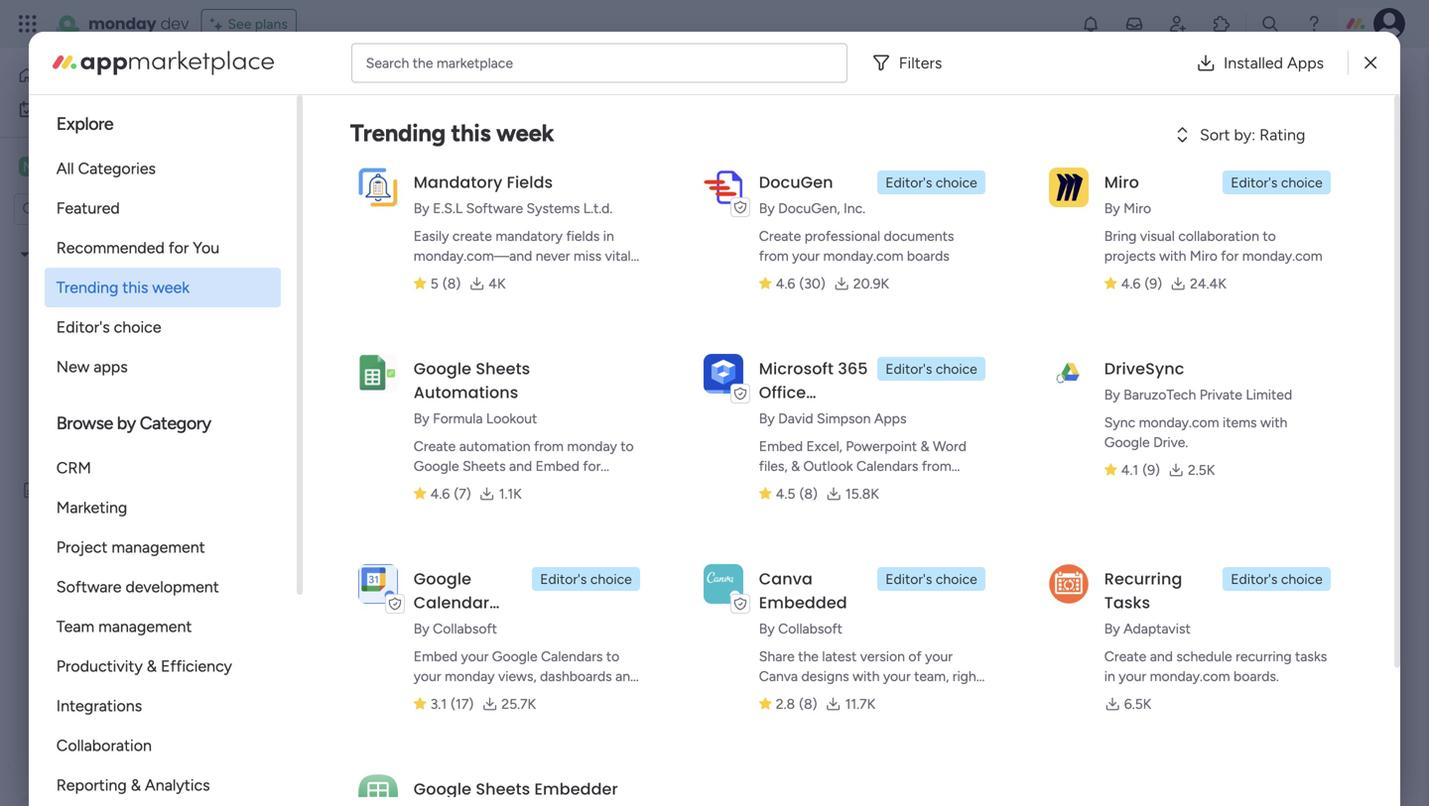 Task type: describe. For each thing, give the bounding box(es) containing it.
for inside create automation from monday to google sheets and embed for quick access!
[[583, 458, 601, 475]]

team
[[100, 246, 132, 263]]

drive.
[[1153, 434, 1188, 451]]

to for create automation from monday to google sheets and embed for quick access!
[[621, 438, 634, 455]]

designs
[[801, 669, 849, 685]]

crm
[[56, 459, 91, 478]]

office
[[759, 382, 806, 404]]

search everything image
[[1261, 14, 1280, 34]]

installed apps
[[1224, 54, 1324, 72]]

and inside create automation from monday to google sheets and embed for quick access!
[[509, 458, 532, 475]]

choice for google calendar embedded
[[590, 571, 632, 588]]

3.1 (17)
[[431, 696, 474, 713]]

11.7k
[[845, 696, 876, 713]]

inbox image
[[1125, 14, 1144, 34]]

embedded inside microsoft 365 office embedded
[[759, 405, 847, 428]]

tasks inside the recurring tasks
[[1105, 592, 1151, 614]]

1 vertical spatial embedded
[[759, 592, 847, 614]]

1 horizontal spatial trending this week
[[350, 119, 554, 147]]

0 horizontal spatial of
[[799, 688, 812, 705]]

0 vertical spatial this
[[451, 119, 491, 147]]

only
[[808, 250, 859, 279]]

0 horizontal spatial apps
[[874, 410, 907, 427]]

collabsoft for embedded
[[778, 621, 843, 638]]

installed
[[1224, 54, 1283, 72]]

microsoft 365 office embedded
[[759, 358, 868, 428]]

your down the version
[[883, 669, 911, 685]]

fields
[[507, 171, 553, 194]]

new
[[56, 358, 90, 377]]

mandatory
[[496, 228, 563, 245]]

0 horizontal spatial for
[[169, 239, 189, 258]]

4.6 (30)
[[776, 275, 826, 292]]

word
[[933, 438, 967, 455]]

the for search
[[413, 55, 433, 71]]

monday.com—and
[[414, 248, 532, 265]]

vital
[[605, 248, 631, 265]]

1 vertical spatial this
[[122, 278, 148, 297]]

team,
[[914, 669, 949, 685]]

2.8
[[776, 696, 795, 713]]

sheets inside create automation from monday to google sheets and embed for quick access!
[[463, 458, 506, 475]]

editor's for recurring tasks
[[1231, 571, 1278, 588]]

my scrum team
[[36, 246, 132, 263]]

editor's choice for docugen
[[886, 174, 978, 191]]

0 vertical spatial lottie animation element
[[574, 283, 1029, 482]]

google inside create automation from monday to google sheets and embed for quick access!
[[414, 458, 459, 475]]

4.1
[[1121, 462, 1139, 479]]

professional
[[805, 228, 881, 245]]

all
[[56, 159, 74, 178]]

outlook
[[804, 458, 853, 475]]

4k
[[489, 275, 506, 292]]

see plans
[[228, 15, 288, 32]]

(30)
[[799, 275, 826, 292]]

by for recurring tasks
[[1105, 621, 1120, 638]]

4.5
[[776, 486, 796, 503]]

monday.com!
[[816, 688, 900, 705]]

create inside create automation from monday to google sheets and embed for quick access!
[[414, 438, 456, 455]]

recurring
[[1236, 649, 1292, 666]]

recommended for you
[[56, 239, 220, 258]]

notifications image
[[1081, 14, 1101, 34]]

request access button
[[775, 482, 918, 522]]

embed for microsoft 365 office embedded
[[759, 438, 803, 455]]

recommended
[[56, 239, 165, 258]]

google inside google calendar embedded
[[414, 568, 472, 591]]

files,
[[759, 458, 788, 475]]

1 vertical spatial public board image
[[21, 481, 40, 500]]

your up you're
[[461, 649, 489, 666]]

to inside bring visual collaboration to projects with miro for monday.com
[[1263, 228, 1276, 245]]

4.6 for miro
[[1121, 275, 1141, 292]]

editor's for canva embedded
[[886, 571, 932, 588]]

editor's up roadmap
[[56, 318, 110, 337]]

2 vertical spatial embedded
[[414, 616, 502, 638]]

choice for recurring tasks
[[1281, 571, 1323, 588]]

workspace image
[[19, 156, 39, 178]]

for inside bring visual collaboration to projects with miro for monday.com
[[1221, 248, 1239, 265]]

apps marketplace image
[[52, 51, 274, 75]]

1 horizontal spatial week
[[496, 119, 554, 147]]

google inside google sheets automations by formula lookout
[[414, 358, 472, 380]]

you
[[193, 239, 220, 258]]

by for microsoft 365 office embedded
[[759, 410, 775, 427]]

by
[[117, 413, 136, 434]]

editor's choice for miro
[[1231, 174, 1323, 191]]

automations
[[414, 382, 519, 404]]

sort
[[1200, 126, 1230, 144]]

editor's choice for microsoft 365 office embedded
[[886, 361, 978, 378]]

drivesync
[[1105, 358, 1185, 380]]

dashboards
[[540, 669, 612, 685]]

by for docugen
[[759, 200, 775, 217]]

private
[[1200, 387, 1243, 403]]

views,
[[498, 669, 537, 685]]

(9) for 4.1 (9)
[[1143, 462, 1160, 479]]

editor's for microsoft 365 office embedded
[[886, 361, 932, 378]]

tasks
[[1295, 649, 1327, 666]]

google calendar embedded
[[414, 568, 502, 638]]

0 horizontal spatial software
[[56, 578, 122, 597]]

embed inside create automation from monday to google sheets and embed for quick access!
[[536, 458, 580, 475]]

create professional documents from your monday.com boards
[[759, 228, 954, 265]]

3.1
[[431, 696, 447, 713]]

inside
[[759, 688, 796, 705]]

from inside create automation from monday to google sheets and embed for quick access!
[[534, 438, 564, 455]]

0 vertical spatial (8)
[[443, 275, 461, 292]]

collabsoft for calendar
[[433, 621, 497, 638]]

apps inside 'installed apps' button
[[1287, 54, 1324, 72]]

categories
[[78, 159, 156, 178]]

20.9k
[[853, 275, 889, 292]]

browse by category
[[56, 413, 211, 434]]

embedder
[[535, 779, 618, 801]]

management for project management
[[112, 538, 205, 557]]

monday.com inside create professional documents from your monday.com boards
[[823, 248, 904, 265]]

0 horizontal spatial monday
[[88, 12, 156, 35]]

sheets for automations
[[476, 358, 530, 380]]

invite members image
[[1168, 14, 1188, 34]]

canva inside share the latest version of your canva designs with your team, right inside of monday.com!
[[759, 669, 798, 685]]

right
[[953, 669, 982, 685]]

software inside mandatory fields by e.s.l software systems l.t.d.
[[466, 200, 523, 217]]

0 horizontal spatial 4.6
[[431, 486, 450, 503]]

2.8 (8)
[[776, 696, 817, 713]]

0 vertical spatial tasks
[[68, 280, 102, 297]]

microsoft inside microsoft 365 office embedded
[[759, 358, 834, 380]]

1 vertical spatial miro
[[1124, 200, 1152, 217]]

marketing
[[56, 499, 127, 518]]

monday.com inside sync monday.com items with google drive.
[[1139, 414, 1219, 431]]

Search in workspace field
[[42, 198, 166, 221]]

latest
[[822, 649, 857, 666]]

members
[[865, 250, 969, 279]]

monday inside create automation from monday to google sheets and embed for quick access!
[[567, 438, 617, 455]]

it
[[1104, 250, 1119, 279]]

editor's choice for google calendar embedded
[[540, 571, 632, 588]]

inc.
[[844, 200, 866, 217]]

reporting & analytics
[[56, 777, 210, 796]]

help image
[[1304, 14, 1324, 34]]

monday.com inside the create and schedule recurring tasks in your monday.com boards.
[[1150, 669, 1230, 685]]

4.6 (9)
[[1121, 275, 1162, 292]]

always
[[506, 688, 548, 705]]

select product image
[[18, 14, 38, 34]]

google inside sync monday.com items with google drive.
[[1105, 434, 1150, 451]]

workspace selection element
[[19, 155, 114, 179]]

easily create mandatory fields in monday.com—and never miss vital data again!
[[414, 228, 631, 284]]

team inside workspace selection element
[[72, 157, 111, 176]]

installed apps button
[[1180, 43, 1340, 83]]

sort by: rating button
[[1139, 119, 1347, 151]]

filters
[[899, 54, 942, 72]]

15.8k
[[846, 486, 879, 503]]

1 vertical spatial trending this week
[[56, 278, 190, 297]]

choice for miro
[[1281, 174, 1323, 191]]

team management
[[56, 618, 192, 637]]

my for my work
[[46, 101, 65, 118]]

with inside bring visual collaboration to projects with miro for monday.com
[[1160, 248, 1187, 265]]

create for recurring tasks
[[1105, 649, 1147, 666]]

1 vertical spatial team
[[56, 618, 94, 637]]

(8) for canva
[[799, 696, 817, 713]]

sharepoint
[[759, 498, 827, 515]]

collaboration
[[56, 737, 152, 756]]

and inside the create and schedule recurring tasks in your monday.com boards.
[[1150, 649, 1173, 666]]

is
[[696, 250, 713, 279]]

powerpoint
[[846, 438, 917, 455]]

calendar
[[414, 592, 489, 614]]

filters button
[[863, 43, 958, 83]]

your up docs at the left
[[414, 669, 441, 685]]

this board is private. only members can access it
[[574, 250, 1119, 279]]

docugen,
[[778, 200, 840, 217]]

in inside the create and schedule recurring tasks in your monday.com boards.
[[1105, 669, 1116, 685]]

my team
[[46, 157, 111, 176]]

google down the 3.1 on the bottom left
[[414, 779, 472, 801]]

embed for google calendar embedded
[[414, 649, 458, 666]]

monday.com inside bring visual collaboration to projects with miro for monday.com
[[1242, 248, 1323, 265]]

plans
[[255, 15, 288, 32]]

(8) for microsoft
[[799, 486, 818, 503]]

0 vertical spatial miro
[[1105, 171, 1139, 194]]

by david simpson apps
[[759, 410, 907, 427]]

create for docugen
[[759, 228, 801, 245]]

canva inside canva embedded
[[759, 568, 813, 591]]

6.5k
[[1124, 696, 1152, 713]]

maria williams image
[[1374, 8, 1406, 40]]



Task type: vqa. For each thing, say whether or not it's contained in the screenshot.
Project
yes



Task type: locate. For each thing, give the bounding box(es) containing it.
0 vertical spatial sheets
[[476, 358, 530, 380]]

of up team,
[[909, 649, 922, 666]]

explore
[[56, 113, 113, 134]]

home link
[[12, 60, 213, 91]]

in left sync!
[[552, 688, 563, 705]]

1 vertical spatial to
[[621, 438, 634, 455]]

google sheets embedder
[[414, 779, 618, 801]]

0 vertical spatial monday
[[88, 12, 156, 35]]

management up the productivity & efficiency
[[98, 618, 192, 637]]

1 vertical spatial my
[[46, 157, 68, 176]]

editor's choice
[[886, 174, 978, 191], [1231, 174, 1323, 191], [56, 318, 161, 337], [886, 361, 978, 378], [540, 571, 632, 588], [886, 571, 978, 588], [1231, 571, 1323, 588]]

0 vertical spatial public board image
[[43, 279, 62, 298]]

this
[[574, 250, 619, 279]]

see
[[228, 15, 252, 32]]

mandatory fields by e.s.l software systems l.t.d.
[[414, 171, 613, 217]]

onedrive
[[853, 478, 911, 495]]

google sheets automations by formula lookout
[[414, 358, 537, 427]]

by for canva embedded
[[759, 621, 775, 638]]

the up designs
[[798, 649, 819, 666]]

0 horizontal spatial create
[[414, 438, 456, 455]]

4.6 for docugen
[[776, 275, 795, 292]]

1 horizontal spatial tasks
[[1105, 592, 1151, 614]]

1 vertical spatial (9)
[[1143, 462, 1160, 479]]

0 vertical spatial access
[[1021, 250, 1097, 279]]

software development
[[56, 578, 219, 597]]

by left adaptavist
[[1105, 621, 1120, 638]]

sync
[[1105, 414, 1136, 431]]

canva up 'inside'
[[759, 669, 798, 685]]

by for google calendar embedded
[[414, 621, 430, 638]]

this down team
[[122, 278, 148, 297]]

2.5k
[[1188, 462, 1215, 479]]

0 horizontal spatial this
[[122, 278, 148, 297]]

1 horizontal spatial calendars
[[857, 458, 919, 475]]

trending down 'my scrum team'
[[56, 278, 118, 297]]

sheets inside google sheets automations by formula lookout
[[476, 358, 530, 380]]

1 vertical spatial the
[[798, 649, 819, 666]]

from down the lookout
[[534, 438, 564, 455]]

editor's up the version
[[886, 571, 932, 588]]

miro inside bring visual collaboration to projects with miro for monday.com
[[1190, 248, 1218, 265]]

& left word
[[921, 438, 930, 455]]

create down formula
[[414, 438, 456, 455]]

projects
[[1105, 248, 1156, 265]]

monday
[[88, 12, 156, 35], [567, 438, 617, 455], [445, 669, 495, 685]]

my work
[[46, 101, 98, 118]]

software
[[466, 200, 523, 217], [56, 578, 122, 597]]

with down the visual
[[1160, 248, 1187, 265]]

create inside create professional documents from your monday.com boards
[[759, 228, 801, 245]]

software down project
[[56, 578, 122, 597]]

and inside the embed your google calendars to your monday views, dashboards and docs so you're always in sync!
[[616, 669, 639, 685]]

1 horizontal spatial by collabsoft
[[759, 621, 843, 638]]

collabsoft down canva embedded
[[778, 621, 843, 638]]

my right workspace image
[[46, 157, 68, 176]]

list box containing my scrum team
[[0, 234, 253, 776]]

in
[[603, 228, 614, 245], [1105, 669, 1116, 685], [552, 688, 563, 705]]

lottie animation element
[[574, 283, 1029, 482], [0, 606, 253, 807]]

microsoft inside embed excel, powerpoint & word files, & outlook calendars from microsoft 365, onedrive & sharepoint
[[759, 478, 819, 495]]

from down word
[[922, 458, 952, 475]]

google
[[414, 358, 472, 380], [1105, 434, 1150, 451], [414, 458, 459, 475], [414, 568, 472, 591], [492, 649, 538, 666], [414, 779, 472, 801]]

analytics
[[145, 777, 210, 796]]

collabsoft down calendar
[[433, 621, 497, 638]]

management up development
[[112, 538, 205, 557]]

2 vertical spatial from
[[922, 458, 952, 475]]

1 vertical spatial canva
[[759, 669, 798, 685]]

4.6 left (30)
[[776, 275, 795, 292]]

editor's choice up recurring
[[1231, 571, 1323, 588]]

editor's choice up roadmap
[[56, 318, 161, 337]]

with
[[1160, 248, 1187, 265], [1261, 414, 1288, 431], [853, 669, 880, 685]]

caret down image
[[21, 248, 29, 262]]

(8) right 2.8 in the right of the page
[[799, 696, 817, 713]]

schedule
[[1177, 649, 1232, 666]]

with down limited at right
[[1261, 414, 1288, 431]]

0 vertical spatial calendars
[[857, 458, 919, 475]]

1 vertical spatial software
[[56, 578, 122, 597]]

0 horizontal spatial access
[[853, 492, 902, 511]]

create
[[759, 228, 801, 245], [414, 438, 456, 455], [1105, 649, 1147, 666]]

week up fields
[[496, 119, 554, 147]]

from inside create professional documents from your monday.com boards
[[759, 248, 789, 265]]

getting
[[68, 449, 116, 466]]

1 horizontal spatial this
[[451, 119, 491, 147]]

documents
[[884, 228, 954, 245]]

trending down search
[[350, 119, 446, 147]]

editor's choice for canva embedded
[[886, 571, 978, 588]]

0 vertical spatial management
[[112, 538, 205, 557]]

choice for canva embedded
[[936, 571, 978, 588]]

getting started
[[68, 449, 166, 466]]

monday up you're
[[445, 669, 495, 685]]

integrations
[[56, 697, 142, 716]]

by up share at the bottom right of page
[[759, 621, 775, 638]]

by inside google sheets automations by formula lookout
[[414, 410, 430, 427]]

with up monday.com!
[[853, 669, 880, 685]]

1 horizontal spatial create
[[759, 228, 801, 245]]

editor's choice up dashboards
[[540, 571, 632, 588]]

dapulse x slim image
[[1365, 51, 1377, 75]]

tasks
[[68, 280, 102, 297], [1105, 592, 1151, 614]]

2 vertical spatial my
[[36, 246, 55, 263]]

search
[[366, 55, 409, 71]]

1 vertical spatial week
[[152, 278, 190, 297]]

& right onedrive
[[914, 478, 923, 495]]

0 vertical spatial of
[[909, 649, 922, 666]]

google up the automations
[[414, 358, 472, 380]]

apps image
[[1212, 14, 1232, 34]]

1 horizontal spatial software
[[466, 200, 523, 217]]

and
[[509, 458, 532, 475], [1150, 649, 1173, 666], [616, 669, 639, 685]]

0 horizontal spatial public board image
[[21, 481, 40, 500]]

4.6 down projects
[[1121, 275, 1141, 292]]

to for embed your google calendars to your monday views, dashboards and docs so you're always in sync!
[[606, 649, 620, 666]]

1 vertical spatial management
[[98, 618, 192, 637]]

trending this week
[[350, 119, 554, 147], [56, 278, 190, 297]]

0 horizontal spatial week
[[152, 278, 190, 297]]

systems
[[527, 200, 580, 217]]

trending this week up the mandatory
[[350, 119, 554, 147]]

google inside the embed your google calendars to your monday views, dashboards and docs so you're always in sync!
[[492, 649, 538, 666]]

to inside the embed your google calendars to your monday views, dashboards and docs so you're always in sync!
[[606, 649, 620, 666]]

from inside embed excel, powerpoint & word files, & outlook calendars from microsoft 365, onedrive & sharepoint
[[922, 458, 952, 475]]

1 horizontal spatial public board image
[[43, 279, 62, 298]]

so
[[447, 688, 462, 705]]

monday inside the embed your google calendars to your monday views, dashboards and docs so you're always in sync!
[[445, 669, 495, 685]]

0 vertical spatial my
[[46, 101, 65, 118]]

the for share
[[798, 649, 819, 666]]

2 vertical spatial in
[[552, 688, 563, 705]]

0 horizontal spatial from
[[534, 438, 564, 455]]

0 horizontal spatial with
[[853, 669, 880, 685]]

in inside the embed your google calendars to your monday views, dashboards and docs so you're always in sync!
[[552, 688, 563, 705]]

editor's for google calendar embedded
[[540, 571, 587, 588]]

1.1k
[[499, 486, 522, 503]]

and down adaptavist
[[1150, 649, 1173, 666]]

(7)
[[454, 486, 471, 503]]

bring visual collaboration to projects with miro for monday.com
[[1105, 228, 1323, 265]]

create automation from monday to google sheets and embed for quick access!
[[414, 438, 634, 495]]

& left efficiency
[[147, 658, 157, 676]]

of right 2.8 in the right of the page
[[799, 688, 812, 705]]

2 vertical spatial embed
[[414, 649, 458, 666]]

your up team,
[[925, 649, 953, 666]]

by left e.s.l
[[414, 200, 430, 217]]

option
[[0, 237, 253, 241]]

2 by collabsoft from the left
[[759, 621, 843, 638]]

request
[[791, 492, 849, 511]]

monday right automation
[[567, 438, 617, 455]]

0 horizontal spatial to
[[606, 649, 620, 666]]

sheets up access!
[[463, 458, 506, 475]]

editor's choice up documents
[[886, 174, 978, 191]]

0 horizontal spatial trending this week
[[56, 278, 190, 297]]

2 canva from the top
[[759, 669, 798, 685]]

from up 4.6 (30)
[[759, 248, 789, 265]]

my left work
[[46, 101, 65, 118]]

1 vertical spatial create
[[414, 438, 456, 455]]

microsoft up office
[[759, 358, 834, 380]]

by inside mandatory fields by e.s.l software systems l.t.d.
[[414, 200, 430, 217]]

to inside create automation from monday to google sheets and embed for quick access!
[[621, 438, 634, 455]]

public board image down scrum
[[43, 279, 62, 298]]

25.7k
[[502, 696, 536, 713]]

by for miro
[[1105, 200, 1120, 217]]

(17)
[[451, 696, 474, 713]]

by collabsoft for calendar
[[414, 621, 497, 638]]

access inside button
[[853, 492, 902, 511]]

apps up 'powerpoint'
[[874, 410, 907, 427]]

week
[[496, 119, 554, 147], [152, 278, 190, 297]]

embedded down office
[[759, 405, 847, 428]]

by collabsoft up share at the bottom right of page
[[759, 621, 843, 638]]

2 horizontal spatial embed
[[759, 438, 803, 455]]

4.6 left (7)
[[431, 486, 450, 503]]

choice for docugen
[[936, 174, 978, 191]]

scrum
[[58, 246, 96, 263]]

1 vertical spatial sheets
[[463, 458, 506, 475]]

editor's choice for recurring tasks
[[1231, 571, 1323, 588]]

can
[[975, 250, 1015, 279]]

david
[[778, 410, 813, 427]]

app logo image
[[358, 168, 398, 207], [704, 168, 743, 207], [1049, 168, 1089, 207], [358, 354, 398, 394], [704, 354, 743, 394], [1049, 354, 1089, 394], [358, 565, 398, 604], [704, 565, 743, 604], [1049, 565, 1089, 604], [358, 775, 398, 807]]

home
[[44, 67, 82, 84]]

recurring tasks
[[1105, 568, 1183, 614]]

2 horizontal spatial with
[[1261, 414, 1288, 431]]

miro down collaboration in the right of the page
[[1190, 248, 1218, 265]]

0 horizontal spatial collabsoft
[[433, 621, 497, 638]]

2 horizontal spatial from
[[922, 458, 952, 475]]

public board image
[[43, 448, 62, 467]]

0 vertical spatial embed
[[759, 438, 803, 455]]

embed down the lookout
[[536, 458, 580, 475]]

my inside my work option
[[46, 101, 65, 118]]

miro
[[1105, 171, 1139, 194], [1124, 200, 1152, 217], [1190, 248, 1218, 265]]

2 horizontal spatial create
[[1105, 649, 1147, 666]]

1 vertical spatial (8)
[[799, 486, 818, 503]]

my inside workspace selection element
[[46, 157, 68, 176]]

0 horizontal spatial in
[[552, 688, 563, 705]]

your inside the create and schedule recurring tasks in your monday.com boards.
[[1119, 669, 1147, 685]]

by inside drivesync by baruzotech private limited
[[1105, 387, 1120, 403]]

never
[[536, 248, 570, 265]]

0 vertical spatial create
[[759, 228, 801, 245]]

1 vertical spatial in
[[1105, 669, 1116, 685]]

calendars up dashboards
[[541, 649, 603, 666]]

2 vertical spatial (8)
[[799, 696, 817, 713]]

tasks down 'my scrum team'
[[68, 280, 102, 297]]

1 microsoft from the top
[[759, 358, 834, 380]]

1 horizontal spatial in
[[603, 228, 614, 245]]

1 horizontal spatial embed
[[536, 458, 580, 475]]

create up private. at top
[[759, 228, 801, 245]]

l.t.d.
[[583, 200, 613, 217]]

collabsoft
[[433, 621, 497, 638], [778, 621, 843, 638]]

(9) right 4.1
[[1143, 462, 1160, 479]]

0 horizontal spatial by collabsoft
[[414, 621, 497, 638]]

0 horizontal spatial and
[[509, 458, 532, 475]]

0 vertical spatial embedded
[[759, 405, 847, 428]]

create inside the create and schedule recurring tasks in your monday.com boards.
[[1105, 649, 1147, 666]]

collaboration
[[1179, 228, 1260, 245]]

by:
[[1234, 126, 1256, 144]]

your
[[792, 248, 820, 265], [461, 649, 489, 666], [925, 649, 953, 666], [414, 669, 441, 685], [883, 669, 911, 685], [1119, 669, 1147, 685]]

list box
[[0, 234, 253, 776]]

google up views,
[[492, 649, 538, 666]]

by left formula
[[414, 410, 430, 427]]

1 vertical spatial from
[[534, 438, 564, 455]]

sheets
[[476, 358, 530, 380], [463, 458, 506, 475], [476, 779, 530, 801]]

0 horizontal spatial trending
[[56, 278, 118, 297]]

this up the mandatory
[[451, 119, 491, 147]]

baruzotech
[[1124, 387, 1196, 403]]

easily
[[414, 228, 449, 245]]

in up vital
[[603, 228, 614, 245]]

boards
[[907, 248, 950, 265]]

by up sync on the right bottom of the page
[[1105, 387, 1120, 403]]

create down by adaptavist
[[1105, 649, 1147, 666]]

0 horizontal spatial lottie animation element
[[0, 606, 253, 807]]

0 vertical spatial with
[[1160, 248, 1187, 265]]

the inside share the latest version of your canva designs with your team, right inside of monday.com!
[[798, 649, 819, 666]]

& right files,
[[791, 458, 800, 475]]

embed inside embed excel, powerpoint & word files, & outlook calendars from microsoft 365, onedrive & sharepoint
[[759, 438, 803, 455]]

canva down sharepoint
[[759, 568, 813, 591]]

microsoft
[[759, 358, 834, 380], [759, 478, 819, 495]]

editor's right 365
[[886, 361, 932, 378]]

efficiency
[[161, 658, 232, 676]]

0 horizontal spatial calendars
[[541, 649, 603, 666]]

0 vertical spatial trending
[[350, 119, 446, 147]]

2 vertical spatial sheets
[[476, 779, 530, 801]]

2 vertical spatial miro
[[1190, 248, 1218, 265]]

1 vertical spatial tasks
[[1105, 592, 1151, 614]]

0 horizontal spatial embed
[[414, 649, 458, 666]]

lottie animation image
[[0, 606, 253, 807]]

0 vertical spatial the
[[413, 55, 433, 71]]

by
[[414, 200, 430, 217], [759, 200, 775, 217], [1105, 200, 1120, 217], [1105, 387, 1120, 403], [414, 410, 430, 427], [759, 410, 775, 427], [414, 621, 430, 638], [759, 621, 775, 638], [1105, 621, 1120, 638]]

search the marketplace
[[366, 55, 513, 71]]

monday.com down schedule
[[1150, 669, 1230, 685]]

sync monday.com items with google drive.
[[1105, 414, 1288, 451]]

version
[[860, 649, 905, 666]]

limited
[[1246, 387, 1293, 403]]

0 vertical spatial (9)
[[1145, 275, 1162, 292]]

sheets for embedder
[[476, 779, 530, 801]]

simpson
[[817, 410, 871, 427]]

1 horizontal spatial trending
[[350, 119, 446, 147]]

editor's choice up the version
[[886, 571, 978, 588]]

and up 1.1k
[[509, 458, 532, 475]]

miro up by miro
[[1105, 171, 1139, 194]]

management
[[112, 538, 205, 557], [98, 618, 192, 637]]

embed excel, powerpoint & word files, & outlook calendars from microsoft 365, onedrive & sharepoint
[[759, 438, 967, 515]]

calendars inside embed excel, powerpoint & word files, & outlook calendars from microsoft 365, onedrive & sharepoint
[[857, 458, 919, 475]]

week down recommended for you
[[152, 278, 190, 297]]

monday.com up drive.
[[1139, 414, 1219, 431]]

embedded up share at the bottom right of page
[[759, 592, 847, 614]]

2 horizontal spatial to
[[1263, 228, 1276, 245]]

1 canva from the top
[[759, 568, 813, 591]]

1 horizontal spatial collabsoft
[[778, 621, 843, 638]]

embed inside the embed your google calendars to your monday views, dashboards and docs so you're always in sync!
[[414, 649, 458, 666]]

1 vertical spatial calendars
[[541, 649, 603, 666]]

(8) right 4.5
[[799, 486, 818, 503]]

1 horizontal spatial of
[[909, 649, 922, 666]]

1 horizontal spatial the
[[798, 649, 819, 666]]

the right search
[[413, 55, 433, 71]]

1 vertical spatial embed
[[536, 458, 580, 475]]

2 vertical spatial monday
[[445, 669, 495, 685]]

sheets left embedder
[[476, 779, 530, 801]]

data
[[414, 268, 441, 284]]

by collabsoft down calendar
[[414, 621, 497, 638]]

1 horizontal spatial 4.6
[[776, 275, 795, 292]]

and right dashboards
[[616, 669, 639, 685]]

4.5 (8)
[[776, 486, 818, 503]]

0 vertical spatial from
[[759, 248, 789, 265]]

1 vertical spatial lottie animation element
[[0, 606, 253, 807]]

editor's
[[886, 174, 932, 191], [1231, 174, 1278, 191], [56, 318, 110, 337], [886, 361, 932, 378], [540, 571, 587, 588], [886, 571, 932, 588], [1231, 571, 1278, 588]]

choice for microsoft 365 office embedded
[[936, 361, 978, 378]]

my for my team
[[46, 157, 68, 176]]

editor's choice down rating on the top of page
[[1231, 174, 1323, 191]]

home option
[[12, 60, 213, 91]]

public board image
[[43, 279, 62, 298], [21, 481, 40, 500]]

miss
[[574, 248, 602, 265]]

my work option
[[12, 93, 213, 125]]

(9) for 4.6 (9)
[[1145, 275, 1162, 292]]

management for team management
[[98, 618, 192, 637]]

browse
[[56, 413, 113, 434]]

google up 'quick'
[[414, 458, 459, 475]]

2 microsoft from the top
[[759, 478, 819, 495]]

formula
[[433, 410, 483, 427]]

editor's for docugen
[[886, 174, 932, 191]]

0 vertical spatial apps
[[1287, 54, 1324, 72]]

1 horizontal spatial monday
[[445, 669, 495, 685]]

(8) right 5 at the top of page
[[443, 275, 461, 292]]

0 vertical spatial trending this week
[[350, 119, 554, 147]]

calendars up onedrive
[[857, 458, 919, 475]]

2 horizontal spatial and
[[1150, 649, 1173, 666]]

drivesync by baruzotech private limited
[[1105, 358, 1293, 403]]

my for my scrum team
[[36, 246, 55, 263]]

editor's up documents
[[886, 174, 932, 191]]

1 vertical spatial trending
[[56, 278, 118, 297]]

1 by collabsoft from the left
[[414, 621, 497, 638]]

editor's up recurring
[[1231, 571, 1278, 588]]

marketplace
[[437, 55, 513, 71]]

2 collabsoft from the left
[[778, 621, 843, 638]]

1 vertical spatial with
[[1261, 414, 1288, 431]]

calendars inside the embed your google calendars to your monday views, dashboards and docs so you're always in sync!
[[541, 649, 603, 666]]

software up create
[[466, 200, 523, 217]]

your inside create professional documents from your monday.com boards
[[792, 248, 820, 265]]

with inside share the latest version of your canva designs with your team, right inside of monday.com!
[[853, 669, 880, 685]]

embedded down calendar
[[414, 616, 502, 638]]

2 vertical spatial create
[[1105, 649, 1147, 666]]

2 horizontal spatial monday
[[567, 438, 617, 455]]

& left analytics
[[131, 777, 141, 796]]

with inside sync monday.com items with google drive.
[[1261, 414, 1288, 431]]

1 collabsoft from the left
[[433, 621, 497, 638]]

by collabsoft for embedded
[[759, 621, 843, 638]]

google down sync on the right bottom of the page
[[1105, 434, 1150, 451]]

in inside easily create mandatory fields in monday.com—and never miss vital data again!
[[603, 228, 614, 245]]

tasks down recurring
[[1105, 592, 1151, 614]]

2 horizontal spatial 4.6
[[1121, 275, 1141, 292]]

(9) down projects
[[1145, 275, 1162, 292]]

1 horizontal spatial from
[[759, 248, 789, 265]]

0 vertical spatial canva
[[759, 568, 813, 591]]

boards.
[[1234, 669, 1279, 685]]

apps down help "image"
[[1287, 54, 1324, 72]]

by down calendar
[[414, 621, 430, 638]]

my right the caret down image
[[36, 246, 55, 263]]

your up 4.6 (30)
[[792, 248, 820, 265]]

2 vertical spatial with
[[853, 669, 880, 685]]

apps
[[93, 358, 128, 377]]

canva embedded
[[759, 568, 847, 614]]

1 vertical spatial access
[[853, 492, 902, 511]]

editor's for miro
[[1231, 174, 1278, 191]]

1 vertical spatial microsoft
[[759, 478, 819, 495]]

microsoft up sharepoint
[[759, 478, 819, 495]]

by down 'docugen'
[[759, 200, 775, 217]]

by up bring
[[1105, 200, 1120, 217]]

google up calendar
[[414, 568, 472, 591]]



